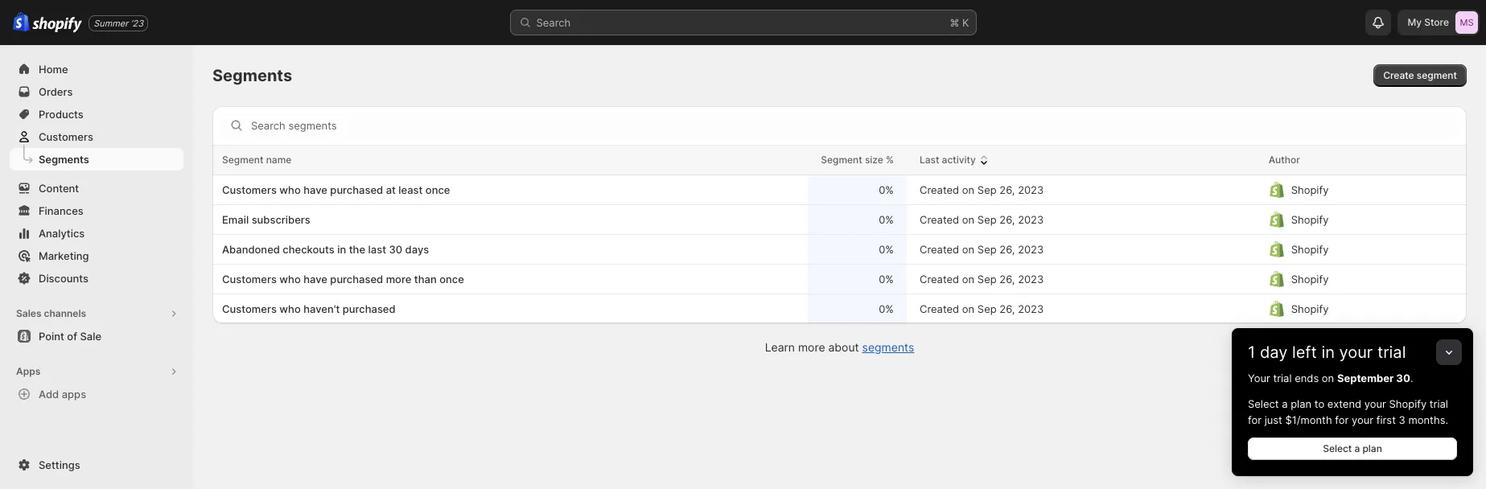 Task type: describe. For each thing, give the bounding box(es) containing it.
your trial ends on september 30 .
[[1248, 372, 1414, 385]]

on inside 1 day left in your trial element
[[1322, 372, 1335, 385]]

create segment link
[[1374, 64, 1467, 87]]

sales
[[16, 307, 41, 320]]

author
[[1269, 154, 1301, 166]]

than
[[414, 273, 437, 286]]

point
[[39, 330, 64, 343]]

discounts
[[39, 272, 89, 285]]

customers who haven't purchased link
[[222, 301, 803, 317]]

just
[[1265, 414, 1283, 427]]

customers who have purchased more than once link
[[222, 271, 803, 287]]

abandoned checkouts in the last 30 days
[[222, 243, 429, 256]]

size
[[865, 154, 884, 166]]

sale
[[80, 330, 101, 343]]

trial inside select a plan to extend your shopify trial for just $1/month for your first 3 months.
[[1430, 398, 1449, 410]]

marketing link
[[10, 245, 184, 267]]

shopify image
[[13, 12, 30, 32]]

customers who have purchased at least once link
[[222, 182, 803, 198]]

abandoned checkouts in the last 30 days link
[[222, 241, 803, 258]]

least
[[399, 184, 423, 196]]

shopify image
[[32, 17, 82, 33]]

0% for than
[[879, 273, 894, 286]]

learn
[[765, 340, 795, 354]]

days
[[405, 243, 429, 256]]

point of sale link
[[10, 325, 184, 348]]

2 for from the left
[[1335, 414, 1349, 427]]

email
[[222, 213, 249, 226]]

on for customers who haven't purchased
[[962, 303, 975, 315]]

2 vertical spatial purchased
[[343, 303, 396, 315]]

analytics link
[[10, 222, 184, 245]]

last activity button
[[920, 152, 992, 168]]

apps
[[62, 388, 86, 401]]

0 horizontal spatial more
[[386, 273, 412, 286]]

.
[[1411, 372, 1414, 385]]

content link
[[10, 177, 184, 200]]

point of sale
[[39, 330, 101, 343]]

2023 for least
[[1018, 184, 1044, 196]]

segment for segment name
[[222, 154, 264, 166]]

created on sep 26, 2023 for 30
[[920, 243, 1044, 256]]

summer '23
[[94, 17, 143, 29]]

2 created on sep 26, 2023 from the top
[[920, 213, 1044, 226]]

2023 for than
[[1018, 273, 1044, 286]]

shopify for abandoned checkouts in the last 30 days
[[1292, 243, 1329, 256]]

abandoned
[[222, 243, 280, 256]]

left
[[1293, 343, 1317, 362]]

26, for than
[[1000, 273, 1015, 286]]

add apps
[[39, 388, 86, 401]]

1 day left in your trial
[[1248, 343, 1406, 362]]

created for than
[[920, 273, 960, 286]]

customers for customers
[[39, 130, 93, 143]]

%
[[886, 154, 894, 166]]

apps button
[[10, 361, 184, 383]]

on for email subscribers
[[962, 213, 975, 226]]

5 created on sep 26, 2023 from the top
[[920, 303, 1044, 315]]

haven't
[[304, 303, 340, 315]]

email subscribers
[[222, 213, 310, 226]]

orders
[[39, 85, 73, 98]]

finances link
[[10, 200, 184, 222]]

learn more about segments
[[765, 340, 915, 354]]

2 created from the top
[[920, 213, 960, 226]]

select a plan link
[[1248, 438, 1458, 460]]

2 2023 from the top
[[1018, 213, 1044, 226]]

select a plan to extend your shopify trial for just $1/month for your first 3 months.
[[1248, 398, 1449, 427]]

customers who have purchased more than once
[[222, 273, 464, 286]]

1 day left in your trial element
[[1232, 370, 1474, 476]]

2 vertical spatial your
[[1352, 414, 1374, 427]]

last
[[368, 243, 386, 256]]

apps
[[16, 365, 40, 377]]

'23
[[131, 17, 143, 29]]

1 vertical spatial your
[[1365, 398, 1387, 410]]

segment name
[[222, 154, 292, 166]]

customers who haven't purchased
[[222, 303, 396, 315]]

1
[[1248, 343, 1256, 362]]

2 0% from the top
[[879, 213, 894, 226]]

⌘ k
[[950, 16, 969, 29]]

about
[[829, 340, 859, 354]]

add apps button
[[10, 383, 184, 406]]

add
[[39, 388, 59, 401]]

settings link
[[10, 454, 184, 476]]

months.
[[1409, 414, 1449, 427]]

purchased for more
[[330, 273, 383, 286]]

have for at
[[304, 184, 328, 196]]

created for least
[[920, 184, 960, 196]]

customers who have purchased at least once
[[222, 184, 450, 196]]

search
[[536, 16, 571, 29]]

select for select a plan to extend your shopify trial for just $1/month for your first 3 months.
[[1248, 398, 1279, 410]]

3
[[1399, 414, 1406, 427]]

activity
[[942, 154, 976, 166]]

subscribers
[[252, 213, 310, 226]]

created on sep 26, 2023 for than
[[920, 273, 1044, 286]]

select a plan
[[1323, 443, 1383, 455]]

content
[[39, 182, 79, 195]]

extend
[[1328, 398, 1362, 410]]

5 26, from the top
[[1000, 303, 1015, 315]]

in inside dropdown button
[[1322, 343, 1335, 362]]

create
[[1384, 69, 1415, 81]]

$1/month
[[1286, 414, 1333, 427]]

1 vertical spatial more
[[798, 340, 825, 354]]



Task type: vqa. For each thing, say whether or not it's contained in the screenshot.
Customers corresponding to Customers who haven't purchased
yes



Task type: locate. For each thing, give the bounding box(es) containing it.
1 vertical spatial in
[[1322, 343, 1335, 362]]

email subscribers link
[[222, 212, 803, 228]]

on for abandoned checkouts in the last 30 days
[[962, 243, 975, 256]]

on for customers who have purchased more than once
[[962, 273, 975, 286]]

your left first
[[1352, 414, 1374, 427]]

summer
[[94, 17, 128, 29]]

1 for from the left
[[1248, 414, 1262, 427]]

a down select a plan to extend your shopify trial for just $1/month for your first 3 months.
[[1355, 443, 1360, 455]]

1 2023 from the top
[[1018, 184, 1044, 196]]

your
[[1248, 372, 1271, 385]]

0 horizontal spatial segment
[[222, 154, 264, 166]]

name
[[266, 154, 292, 166]]

products link
[[10, 103, 184, 126]]

4 created from the top
[[920, 273, 960, 286]]

created for 30
[[920, 243, 960, 256]]

1 0% from the top
[[879, 184, 894, 196]]

customers for customers who haven't purchased
[[222, 303, 277, 315]]

a for select a plan
[[1355, 443, 1360, 455]]

1 horizontal spatial a
[[1355, 443, 1360, 455]]

plan for select a plan to extend your shopify trial for just $1/month for your first 3 months.
[[1291, 398, 1312, 410]]

0 vertical spatial purchased
[[330, 184, 383, 196]]

0 horizontal spatial 30
[[389, 243, 403, 256]]

trial inside dropdown button
[[1378, 343, 1406, 362]]

0 vertical spatial select
[[1248, 398, 1279, 410]]

sep
[[978, 184, 997, 196], [978, 213, 997, 226], [978, 243, 997, 256], [978, 273, 997, 286], [978, 303, 997, 315]]

trial up months.
[[1430, 398, 1449, 410]]

of
[[67, 330, 77, 343]]

0 vertical spatial a
[[1282, 398, 1288, 410]]

who for customers who have purchased at least once
[[280, 184, 301, 196]]

1 vertical spatial have
[[304, 273, 328, 286]]

1 horizontal spatial plan
[[1363, 443, 1383, 455]]

segment left name
[[222, 154, 264, 166]]

0 vertical spatial have
[[304, 184, 328, 196]]

once for customers who have purchased more than once
[[440, 273, 464, 286]]

purchased for at
[[330, 184, 383, 196]]

have
[[304, 184, 328, 196], [304, 273, 328, 286]]

for
[[1248, 414, 1262, 427], [1335, 414, 1349, 427]]

created on sep 26, 2023 for least
[[920, 184, 1044, 196]]

Search segments text field
[[251, 113, 1461, 138]]

3 created on sep 26, 2023 from the top
[[920, 243, 1044, 256]]

0 vertical spatial your
[[1340, 343, 1373, 362]]

1 26, from the top
[[1000, 184, 1015, 196]]

4 created on sep 26, 2023 from the top
[[920, 273, 1044, 286]]

1 created from the top
[[920, 184, 960, 196]]

sep for least
[[978, 184, 997, 196]]

your inside dropdown button
[[1340, 343, 1373, 362]]

who left haven't
[[280, 303, 301, 315]]

1 have from the top
[[304, 184, 328, 196]]

30 right last at the left
[[389, 243, 403, 256]]

shopify inside select a plan to extend your shopify trial for just $1/month for your first 3 months.
[[1390, 398, 1427, 410]]

30 right september
[[1397, 372, 1411, 385]]

segment for segment size %
[[821, 154, 863, 166]]

1 horizontal spatial 30
[[1397, 372, 1411, 385]]

a for select a plan to extend your shopify trial for just $1/month for your first 3 months.
[[1282, 398, 1288, 410]]

0 vertical spatial once
[[426, 184, 450, 196]]

channels
[[44, 307, 86, 320]]

once for customers who have purchased at least once
[[426, 184, 450, 196]]

0 vertical spatial who
[[280, 184, 301, 196]]

customers for customers who have purchased more than once
[[222, 273, 277, 286]]

in right left
[[1322, 343, 1335, 362]]

plan down first
[[1363, 443, 1383, 455]]

marketing
[[39, 249, 89, 262]]

for left just
[[1248, 414, 1262, 427]]

segment
[[222, 154, 264, 166], [821, 154, 863, 166]]

once right least
[[426, 184, 450, 196]]

4 0% from the top
[[879, 273, 894, 286]]

4 2023 from the top
[[1018, 273, 1044, 286]]

shopify for customers who have purchased at least once
[[1292, 184, 1329, 196]]

who for customers who have purchased more than once
[[280, 273, 301, 286]]

0 horizontal spatial in
[[337, 243, 346, 256]]

summer '23 link
[[89, 15, 148, 31]]

on
[[962, 184, 975, 196], [962, 213, 975, 226], [962, 243, 975, 256], [962, 273, 975, 286], [962, 303, 975, 315], [1322, 372, 1335, 385]]

a up just
[[1282, 398, 1288, 410]]

products
[[39, 108, 84, 121]]

select down select a plan to extend your shopify trial for just $1/month for your first 3 months.
[[1323, 443, 1352, 455]]

segments link
[[10, 148, 184, 171]]

26,
[[1000, 184, 1015, 196], [1000, 213, 1015, 226], [1000, 243, 1015, 256], [1000, 273, 1015, 286], [1000, 303, 1015, 315]]

in left the the
[[337, 243, 346, 256]]

who up subscribers
[[280, 184, 301, 196]]

have up haven't
[[304, 273, 328, 286]]

1 vertical spatial trial
[[1274, 372, 1292, 385]]

segment left size
[[821, 154, 863, 166]]

have up subscribers
[[304, 184, 328, 196]]

2 who from the top
[[280, 273, 301, 286]]

select
[[1248, 398, 1279, 410], [1323, 443, 1352, 455]]

1 vertical spatial a
[[1355, 443, 1360, 455]]

5 created from the top
[[920, 303, 960, 315]]

0 horizontal spatial select
[[1248, 398, 1279, 410]]

discounts link
[[10, 267, 184, 290]]

0 vertical spatial more
[[386, 273, 412, 286]]

sales channels
[[16, 307, 86, 320]]

who down 'checkouts'
[[280, 273, 301, 286]]

once
[[426, 184, 450, 196], [440, 273, 464, 286]]

3 who from the top
[[280, 303, 301, 315]]

2 horizontal spatial trial
[[1430, 398, 1449, 410]]

at
[[386, 184, 396, 196]]

30 inside 1 day left in your trial element
[[1397, 372, 1411, 385]]

your up september
[[1340, 343, 1373, 362]]

3 created from the top
[[920, 243, 960, 256]]

more right the learn
[[798, 340, 825, 354]]

select inside select a plan to extend your shopify trial for just $1/month for your first 3 months.
[[1248, 398, 1279, 410]]

30
[[389, 243, 403, 256], [1397, 372, 1411, 385]]

shopify for customers who haven't purchased
[[1292, 303, 1329, 315]]

2 segment from the left
[[821, 154, 863, 166]]

2 vertical spatial who
[[280, 303, 301, 315]]

select up just
[[1248, 398, 1279, 410]]

0 vertical spatial in
[[337, 243, 346, 256]]

0 vertical spatial trial
[[1378, 343, 1406, 362]]

0% for least
[[879, 184, 894, 196]]

5 sep from the top
[[978, 303, 997, 315]]

⌘
[[950, 16, 960, 29]]

create segment
[[1384, 69, 1458, 81]]

1 vertical spatial who
[[280, 273, 301, 286]]

0%
[[879, 184, 894, 196], [879, 213, 894, 226], [879, 243, 894, 256], [879, 273, 894, 286], [879, 303, 894, 315]]

once right than
[[440, 273, 464, 286]]

shopify for email subscribers
[[1292, 213, 1329, 226]]

to
[[1315, 398, 1325, 410]]

1 vertical spatial segments
[[39, 153, 89, 166]]

1 vertical spatial once
[[440, 273, 464, 286]]

4 26, from the top
[[1000, 273, 1015, 286]]

your
[[1340, 343, 1373, 362], [1365, 398, 1387, 410], [1352, 414, 1374, 427]]

ends
[[1295, 372, 1319, 385]]

5 0% from the top
[[879, 303, 894, 315]]

select for select a plan
[[1323, 443, 1352, 455]]

segment
[[1417, 69, 1458, 81]]

1 horizontal spatial select
[[1323, 443, 1352, 455]]

5 2023 from the top
[[1018, 303, 1044, 315]]

last
[[920, 154, 940, 166]]

september
[[1338, 372, 1394, 385]]

have for more
[[304, 273, 328, 286]]

1 vertical spatial select
[[1323, 443, 1352, 455]]

in
[[337, 243, 346, 256], [1322, 343, 1335, 362]]

plan up $1/month
[[1291, 398, 1312, 410]]

sales channels button
[[10, 303, 184, 325]]

2 sep from the top
[[978, 213, 997, 226]]

point of sale button
[[0, 325, 193, 348]]

sep for than
[[978, 273, 997, 286]]

shopify for customers who have purchased more than once
[[1292, 273, 1329, 286]]

home link
[[10, 58, 184, 80]]

customers
[[39, 130, 93, 143], [222, 184, 277, 196], [222, 273, 277, 286], [222, 303, 277, 315]]

1 horizontal spatial segments
[[212, 66, 292, 85]]

a inside select a plan to extend your shopify trial for just $1/month for your first 3 months.
[[1282, 398, 1288, 410]]

analytics
[[39, 227, 85, 240]]

plan for select a plan
[[1363, 443, 1383, 455]]

segments
[[212, 66, 292, 85], [39, 153, 89, 166]]

1 vertical spatial plan
[[1363, 443, 1383, 455]]

2023
[[1018, 184, 1044, 196], [1018, 213, 1044, 226], [1018, 243, 1044, 256], [1018, 273, 1044, 286], [1018, 303, 1044, 315]]

1 created on sep 26, 2023 from the top
[[920, 184, 1044, 196]]

created
[[920, 184, 960, 196], [920, 213, 960, 226], [920, 243, 960, 256], [920, 273, 960, 286], [920, 303, 960, 315]]

4 sep from the top
[[978, 273, 997, 286]]

day
[[1260, 343, 1288, 362]]

1 day left in your trial button
[[1232, 328, 1474, 362]]

1 horizontal spatial trial
[[1378, 343, 1406, 362]]

your up first
[[1365, 398, 1387, 410]]

0 vertical spatial plan
[[1291, 398, 1312, 410]]

on for customers who have purchased at least once
[[962, 184, 975, 196]]

0 horizontal spatial trial
[[1274, 372, 1292, 385]]

purchased down customers who have purchased more than once
[[343, 303, 396, 315]]

home
[[39, 63, 68, 76]]

30 for days
[[389, 243, 403, 256]]

1 horizontal spatial in
[[1322, 343, 1335, 362]]

1 who from the top
[[280, 184, 301, 196]]

for down extend
[[1335, 414, 1349, 427]]

trial
[[1378, 343, 1406, 362], [1274, 372, 1292, 385], [1430, 398, 1449, 410]]

3 2023 from the top
[[1018, 243, 1044, 256]]

0 horizontal spatial a
[[1282, 398, 1288, 410]]

2023 for 30
[[1018, 243, 1044, 256]]

settings
[[39, 459, 80, 472]]

sep for 30
[[978, 243, 997, 256]]

trial up september
[[1378, 343, 1406, 362]]

who for customers who haven't purchased
[[280, 303, 301, 315]]

1 horizontal spatial segment
[[821, 154, 863, 166]]

purchased left at
[[330, 184, 383, 196]]

k
[[963, 16, 969, 29]]

3 26, from the top
[[1000, 243, 1015, 256]]

2 26, from the top
[[1000, 213, 1015, 226]]

26, for least
[[1000, 184, 1015, 196]]

1 horizontal spatial more
[[798, 340, 825, 354]]

1 vertical spatial 30
[[1397, 372, 1411, 385]]

orders link
[[10, 80, 184, 103]]

segments
[[862, 340, 915, 354]]

checkouts
[[283, 243, 335, 256]]

0 horizontal spatial for
[[1248, 414, 1262, 427]]

30 for .
[[1397, 372, 1411, 385]]

trial right your on the bottom of the page
[[1274, 372, 1292, 385]]

0 horizontal spatial segments
[[39, 153, 89, 166]]

0 horizontal spatial plan
[[1291, 398, 1312, 410]]

1 vertical spatial purchased
[[330, 273, 383, 286]]

1 sep from the top
[[978, 184, 997, 196]]

customers for customers who have purchased at least once
[[222, 184, 277, 196]]

the
[[349, 243, 365, 256]]

0 vertical spatial 30
[[389, 243, 403, 256]]

3 sep from the top
[[978, 243, 997, 256]]

plan inside select a plan to extend your shopify trial for just $1/month for your first 3 months.
[[1291, 398, 1312, 410]]

1 horizontal spatial for
[[1335, 414, 1349, 427]]

0% for 30
[[879, 243, 894, 256]]

segment size %
[[821, 154, 894, 166]]

0 vertical spatial segments
[[212, 66, 292, 85]]

purchased down the the
[[330, 273, 383, 286]]

customers link
[[10, 126, 184, 148]]

more left than
[[386, 273, 412, 286]]

first
[[1377, 414, 1396, 427]]

segments link
[[862, 340, 915, 354]]

2 have from the top
[[304, 273, 328, 286]]

1 segment from the left
[[222, 154, 264, 166]]

more
[[386, 273, 412, 286], [798, 340, 825, 354]]

26, for 30
[[1000, 243, 1015, 256]]

3 0% from the top
[[879, 243, 894, 256]]

last activity
[[920, 154, 976, 166]]

2 vertical spatial trial
[[1430, 398, 1449, 410]]



